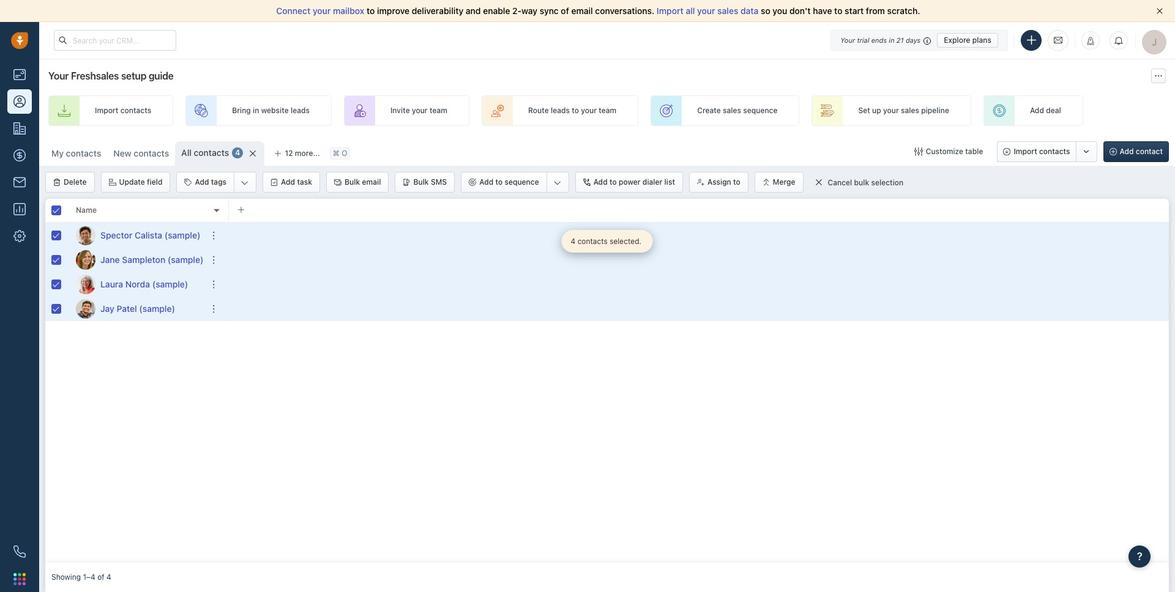 Task type: vqa. For each thing, say whether or not it's contained in the screenshot.
Add to power dialer list
yes



Task type: locate. For each thing, give the bounding box(es) containing it.
sampleton
[[122, 254, 165, 265]]

all contacts 4
[[181, 148, 240, 158]]

in right bring
[[253, 106, 259, 115]]

0 horizontal spatial in
[[253, 106, 259, 115]]

1 row group from the left
[[45, 224, 229, 321]]

add inside 'add to power dialer list' button
[[594, 178, 608, 187]]

1 horizontal spatial sequence
[[744, 106, 778, 115]]

sequence for add to sequence
[[505, 178, 539, 187]]

cancel
[[828, 178, 853, 187]]

jay patel (sample)
[[100, 303, 175, 314]]

add contact
[[1120, 147, 1163, 156]]

3 cell from the top
[[229, 272, 1170, 296]]

angle down image right add to sequence
[[554, 177, 561, 189]]

your left the trial
[[841, 36, 856, 44]]

name
[[76, 206, 97, 215]]

bulk down the o at left
[[345, 178, 360, 187]]

add inside add tags button
[[195, 178, 209, 187]]

import contacts down setup
[[95, 106, 151, 115]]

1 horizontal spatial email
[[572, 6, 593, 16]]

of right the 'sync'
[[561, 6, 569, 16]]

add
[[1030, 106, 1045, 115], [1120, 147, 1134, 156], [195, 178, 209, 187], [281, 178, 295, 187], [480, 178, 494, 187], [594, 178, 608, 187]]

spector calista (sample)
[[100, 230, 200, 240]]

Search your CRM... text field
[[54, 30, 176, 51]]

2 horizontal spatial import
[[1014, 147, 1038, 156]]

invite your team link
[[344, 96, 470, 126]]

your
[[313, 6, 331, 16], [698, 6, 716, 16], [412, 106, 428, 115], [581, 106, 597, 115], [884, 106, 899, 115]]

import contacts inside button
[[1014, 147, 1071, 156]]

0 horizontal spatial import
[[95, 106, 118, 115]]

2 horizontal spatial 4
[[571, 237, 576, 246]]

(sample) down jane sampleton (sample) link
[[152, 279, 188, 289]]

j image
[[76, 299, 96, 319]]

assign
[[708, 178, 732, 187]]

1 bulk from the left
[[345, 178, 360, 187]]

press space to deselect this row. row
[[45, 224, 229, 248], [45, 248, 229, 272], [45, 272, 229, 297], [45, 297, 229, 321]]

team
[[430, 106, 448, 115], [599, 106, 617, 115]]

close image
[[1157, 8, 1163, 14]]

0 horizontal spatial email
[[362, 178, 381, 187]]

add inside add to sequence button
[[480, 178, 494, 187]]

press space to deselect this row. row containing laura norda (sample)
[[45, 272, 229, 297]]

add for add deal
[[1030, 106, 1045, 115]]

1 leads from the left
[[291, 106, 310, 115]]

1 horizontal spatial import
[[657, 6, 684, 16]]

to right sms
[[496, 178, 503, 187]]

your
[[841, 36, 856, 44], [48, 70, 69, 81]]

0 horizontal spatial 4
[[107, 573, 111, 583]]

0 vertical spatial sequence
[[744, 106, 778, 115]]

4 cell from the top
[[229, 297, 1170, 321]]

1 horizontal spatial import contacts
[[1014, 147, 1071, 156]]

add to sequence button
[[462, 173, 547, 192]]

bulk email
[[345, 178, 381, 187]]

connect your mailbox to improve deliverability and enable 2-way sync of email conversations. import all your sales data so you don't have to start from scratch.
[[276, 6, 921, 16]]

contacts right my
[[66, 148, 101, 159]]

add inside add task button
[[281, 178, 295, 187]]

(sample) inside laura norda (sample) 'link'
[[152, 279, 188, 289]]

1 vertical spatial import
[[95, 106, 118, 115]]

contacts down 'deal'
[[1040, 147, 1071, 156]]

import inside button
[[1014, 147, 1038, 156]]

1–4
[[83, 573, 95, 583]]

import contacts
[[95, 106, 151, 115], [1014, 147, 1071, 156]]

sales left the "pipeline" on the right top
[[901, 106, 920, 115]]

customize
[[926, 147, 964, 156]]

0 horizontal spatial sequence
[[505, 178, 539, 187]]

email
[[572, 6, 593, 16], [362, 178, 381, 187]]

setup
[[121, 70, 146, 81]]

1 vertical spatial email
[[362, 178, 381, 187]]

your right the up
[[884, 106, 899, 115]]

row group
[[45, 224, 229, 321], [229, 224, 1170, 321]]

plans
[[973, 35, 992, 44]]

team inside "route leads to your team" link
[[599, 106, 617, 115]]

you
[[773, 6, 788, 16]]

import down add deal link
[[1014, 147, 1038, 156]]

press space to deselect this row. row containing spector calista (sample)
[[45, 224, 229, 248]]

2 cell from the top
[[229, 248, 1170, 272]]

(sample)
[[165, 230, 200, 240], [168, 254, 204, 265], [152, 279, 188, 289], [139, 303, 175, 314]]

leads right website
[[291, 106, 310, 115]]

1 horizontal spatial bulk
[[414, 178, 429, 187]]

1 team from the left
[[430, 106, 448, 115]]

1 horizontal spatial your
[[841, 36, 856, 44]]

1 horizontal spatial 4
[[235, 148, 240, 158]]

leads
[[291, 106, 310, 115], [551, 106, 570, 115]]

grid
[[45, 198, 1170, 563]]

2 vertical spatial 4
[[107, 573, 111, 583]]

0 horizontal spatial team
[[430, 106, 448, 115]]

deliverability
[[412, 6, 464, 16]]

your trial ends in 21 days
[[841, 36, 921, 44]]

1 horizontal spatial team
[[599, 106, 617, 115]]

to inside group
[[496, 178, 503, 187]]

press space to deselect this row. row containing jay patel (sample)
[[45, 297, 229, 321]]

2 vertical spatial import
[[1014, 147, 1038, 156]]

create sales sequence link
[[651, 96, 800, 126]]

bulk
[[345, 178, 360, 187], [414, 178, 429, 187]]

of
[[561, 6, 569, 16], [97, 573, 104, 583]]

bulk inside button
[[345, 178, 360, 187]]

(sample) down laura norda (sample) 'link'
[[139, 303, 175, 314]]

add inside add deal link
[[1030, 106, 1045, 115]]

1 vertical spatial 4
[[571, 237, 576, 246]]

add for add to power dialer list
[[594, 178, 608, 187]]

container_wx8msf4aqz5i3rn1 image
[[915, 148, 923, 156], [815, 178, 823, 187]]

from
[[866, 6, 885, 16]]

send email image
[[1054, 35, 1063, 46]]

1 press space to deselect this row. row from the top
[[45, 224, 229, 248]]

sequence inside button
[[505, 178, 539, 187]]

in
[[889, 36, 895, 44], [253, 106, 259, 115]]

your for your trial ends in 21 days
[[841, 36, 856, 44]]

trial
[[857, 36, 870, 44]]

way
[[522, 6, 538, 16]]

0 horizontal spatial import contacts
[[95, 106, 151, 115]]

your freshsales setup guide
[[48, 70, 174, 81]]

0 vertical spatial your
[[841, 36, 856, 44]]

my contacts button
[[45, 141, 107, 166], [51, 148, 101, 159]]

⌘
[[333, 149, 340, 158]]

bulk inside button
[[414, 178, 429, 187]]

dialer
[[643, 178, 663, 187]]

4 right all contacts link
[[235, 148, 240, 158]]

sync
[[540, 6, 559, 16]]

container_wx8msf4aqz5i3rn1 image left the cancel
[[815, 178, 823, 187]]

angle down image inside add to sequence group
[[554, 177, 561, 189]]

(sample) right sampleton
[[168, 254, 204, 265]]

cancel bulk selection
[[828, 178, 904, 187]]

0 vertical spatial email
[[572, 6, 593, 16]]

sequence for create sales sequence
[[744, 106, 778, 115]]

add inside add contact button
[[1120, 147, 1134, 156]]

0 vertical spatial import contacts
[[95, 106, 151, 115]]

import down your freshsales setup guide
[[95, 106, 118, 115]]

invite
[[391, 106, 410, 115]]

1 vertical spatial your
[[48, 70, 69, 81]]

0 vertical spatial import
[[657, 6, 684, 16]]

jane sampleton (sample) link
[[100, 254, 204, 266]]

(sample) inside jay patel (sample) link
[[139, 303, 175, 314]]

delete
[[64, 178, 87, 187]]

new contacts
[[114, 148, 169, 159]]

route leads to your team
[[528, 106, 617, 115]]

more...
[[295, 149, 320, 158]]

add left power
[[594, 178, 608, 187]]

of right 1–4
[[97, 573, 104, 583]]

selection
[[872, 178, 904, 187]]

table
[[966, 147, 984, 156]]

contacts right new
[[134, 148, 169, 159]]

angle down image for add tags
[[241, 177, 249, 189]]

(sample) for laura norda (sample)
[[152, 279, 188, 289]]

guide
[[149, 70, 174, 81]]

website
[[261, 106, 289, 115]]

import contacts button
[[998, 141, 1077, 162]]

angle down image inside add tags "group"
[[241, 177, 249, 189]]

0 vertical spatial container_wx8msf4aqz5i3rn1 image
[[915, 148, 923, 156]]

bulk for bulk email
[[345, 178, 360, 187]]

your left mailbox
[[313, 6, 331, 16]]

1 horizontal spatial leads
[[551, 106, 570, 115]]

add left tags
[[195, 178, 209, 187]]

angle down image right tags
[[241, 177, 249, 189]]

1 vertical spatial import contacts
[[1014, 147, 1071, 156]]

angle down image
[[241, 177, 249, 189], [554, 177, 561, 189]]

21
[[897, 36, 904, 44]]

your right invite
[[412, 106, 428, 115]]

0 vertical spatial 4
[[235, 148, 240, 158]]

spector
[[100, 230, 132, 240]]

0 horizontal spatial your
[[48, 70, 69, 81]]

new contacts button
[[107, 141, 175, 166], [114, 148, 169, 159]]

1 angle down image from the left
[[241, 177, 249, 189]]

2 press space to deselect this row. row from the top
[[45, 248, 229, 272]]

(sample) inside spector calista (sample) link
[[165, 230, 200, 240]]

2 angle down image from the left
[[554, 177, 561, 189]]

bulk sms
[[414, 178, 447, 187]]

2 team from the left
[[599, 106, 617, 115]]

1 vertical spatial container_wx8msf4aqz5i3rn1 image
[[815, 178, 823, 187]]

sequence
[[744, 106, 778, 115], [505, 178, 539, 187]]

4 inside all contacts 4
[[235, 148, 240, 158]]

0 horizontal spatial angle down image
[[241, 177, 249, 189]]

0 horizontal spatial leads
[[291, 106, 310, 115]]

container_wx8msf4aqz5i3rn1 image left customize
[[915, 148, 923, 156]]

(sample) inside jane sampleton (sample) link
[[168, 254, 204, 265]]

container_wx8msf4aqz5i3rn1 image for cancel bulk selection
[[815, 178, 823, 187]]

1 horizontal spatial angle down image
[[554, 177, 561, 189]]

0 vertical spatial of
[[561, 6, 569, 16]]

add left 'deal'
[[1030, 106, 1045, 115]]

1 cell from the top
[[229, 224, 1170, 247]]

in left 21
[[889, 36, 895, 44]]

0 horizontal spatial of
[[97, 573, 104, 583]]

contacts
[[120, 106, 151, 115], [1040, 147, 1071, 156], [194, 148, 229, 158], [66, 148, 101, 159], [134, 148, 169, 159], [578, 237, 608, 246]]

angle down image for add to sequence
[[554, 177, 561, 189]]

create sales sequence
[[698, 106, 778, 115]]

4 left selected.
[[571, 237, 576, 246]]

3 press space to deselect this row. row from the top
[[45, 272, 229, 297]]

import contacts down add deal
[[1014, 147, 1071, 156]]

add left contact
[[1120, 147, 1134, 156]]

add right sms
[[480, 178, 494, 187]]

1 horizontal spatial container_wx8msf4aqz5i3rn1 image
[[915, 148, 923, 156]]

your for your freshsales setup guide
[[48, 70, 69, 81]]

2-
[[513, 6, 522, 16]]

your left freshsales
[[48, 70, 69, 81]]

0 horizontal spatial bulk
[[345, 178, 360, 187]]

add tags group
[[177, 172, 257, 193]]

4 press space to deselect this row. row from the top
[[45, 297, 229, 321]]

explore plans
[[944, 35, 992, 44]]

add left 'task'
[[281, 178, 295, 187]]

add tags button
[[177, 173, 234, 192]]

to left power
[[610, 178, 617, 187]]

import left all
[[657, 6, 684, 16]]

update field button
[[101, 172, 171, 193]]

4 right 1–4
[[107, 573, 111, 583]]

bulk for bulk sms
[[414, 178, 429, 187]]

1 horizontal spatial in
[[889, 36, 895, 44]]

cell
[[229, 224, 1170, 247], [229, 248, 1170, 272], [229, 272, 1170, 296], [229, 297, 1170, 321]]

container_wx8msf4aqz5i3rn1 image inside customize table button
[[915, 148, 923, 156]]

0 horizontal spatial container_wx8msf4aqz5i3rn1 image
[[815, 178, 823, 187]]

your right all
[[698, 6, 716, 16]]

(sample) right calista
[[165, 230, 200, 240]]

2 bulk from the left
[[414, 178, 429, 187]]

assign to
[[708, 178, 741, 187]]

1 vertical spatial sequence
[[505, 178, 539, 187]]

bulk left sms
[[414, 178, 429, 187]]

press space to deselect this row. row containing jane sampleton (sample)
[[45, 248, 229, 272]]

add task
[[281, 178, 312, 187]]

leads right route
[[551, 106, 570, 115]]



Task type: describe. For each thing, give the bounding box(es) containing it.
jay patel (sample) link
[[100, 303, 175, 315]]

task
[[297, 178, 312, 187]]

explore plans link
[[938, 33, 999, 47]]

(sample) for jay patel (sample)
[[139, 303, 175, 314]]

calista
[[135, 230, 162, 240]]

your right route
[[581, 106, 597, 115]]

have
[[813, 6, 832, 16]]

laura norda (sample) link
[[100, 278, 188, 291]]

create
[[698, 106, 721, 115]]

all contacts link
[[181, 147, 229, 159]]

tags
[[211, 178, 227, 187]]

add to power dialer list
[[594, 178, 675, 187]]

name column header
[[70, 199, 229, 224]]

explore
[[944, 35, 971, 44]]

contacts right all
[[194, 148, 229, 158]]

j image
[[76, 250, 96, 270]]

12
[[285, 149, 293, 158]]

contact
[[1136, 147, 1163, 156]]

import contacts group
[[998, 141, 1098, 162]]

to left start
[[835, 6, 843, 16]]

new
[[114, 148, 131, 159]]

jay
[[100, 303, 114, 314]]

import all your sales data link
[[657, 6, 761, 16]]

grid containing spector calista (sample)
[[45, 198, 1170, 563]]

set up your sales pipeline
[[859, 106, 950, 115]]

o
[[342, 149, 347, 158]]

and
[[466, 6, 481, 16]]

assign to button
[[689, 172, 749, 193]]

sales left "data"
[[718, 6, 739, 16]]

add for add task
[[281, 178, 295, 187]]

contacts left selected.
[[578, 237, 608, 246]]

phone element
[[7, 540, 32, 565]]

import contacts link
[[48, 96, 173, 126]]

add to sequence group
[[461, 172, 569, 193]]

what's new image
[[1087, 37, 1095, 45]]

bulk
[[855, 178, 870, 187]]

all
[[181, 148, 192, 158]]

up
[[873, 106, 882, 115]]

set
[[859, 106, 871, 115]]

enable
[[483, 6, 510, 16]]

add task button
[[263, 172, 320, 193]]

email inside button
[[362, 178, 381, 187]]

set up your sales pipeline link
[[812, 96, 972, 126]]

name row
[[45, 199, 229, 224]]

l image
[[76, 275, 96, 294]]

add to power dialer list button
[[575, 172, 683, 193]]

1 horizontal spatial of
[[561, 6, 569, 16]]

team inside invite your team link
[[430, 106, 448, 115]]

so
[[761, 6, 771, 16]]

import contacts for import contacts button
[[1014, 147, 1071, 156]]

field
[[147, 178, 163, 187]]

s image
[[76, 226, 96, 245]]

route leads to your team link
[[482, 96, 639, 126]]

my
[[51, 148, 64, 159]]

mailbox
[[333, 6, 365, 16]]

add for add to sequence
[[480, 178, 494, 187]]

bring
[[232, 106, 251, 115]]

(sample) for jane sampleton (sample)
[[168, 254, 204, 265]]

freshsales
[[71, 70, 119, 81]]

import for import contacts link
[[95, 106, 118, 115]]

bring in website leads
[[232, 106, 310, 115]]

⌘ o
[[333, 149, 347, 158]]

freshworks switcher image
[[13, 574, 26, 586]]

all
[[686, 6, 695, 16]]

1 vertical spatial in
[[253, 106, 259, 115]]

2 row group from the left
[[229, 224, 1170, 321]]

selected.
[[610, 237, 642, 246]]

12 more... button
[[268, 145, 327, 162]]

add for add tags
[[195, 178, 209, 187]]

power
[[619, 178, 641, 187]]

customize table
[[926, 147, 984, 156]]

customize table button
[[907, 141, 992, 162]]

add deal
[[1030, 106, 1062, 115]]

row group containing spector calista (sample)
[[45, 224, 229, 321]]

4 contacts selected.
[[571, 237, 642, 246]]

add for add contact
[[1120, 147, 1134, 156]]

list
[[665, 178, 675, 187]]

laura norda (sample)
[[100, 279, 188, 289]]

start
[[845, 6, 864, 16]]

laura
[[100, 279, 123, 289]]

showing
[[51, 573, 81, 583]]

add tags
[[195, 178, 227, 187]]

contacts inside button
[[1040, 147, 1071, 156]]

improve
[[377, 6, 410, 16]]

update field
[[119, 178, 163, 187]]

0 vertical spatial in
[[889, 36, 895, 44]]

bulk email button
[[326, 172, 389, 193]]

add contact button
[[1104, 141, 1170, 162]]

container_wx8msf4aqz5i3rn1 image for customize table
[[915, 148, 923, 156]]

spector calista (sample) link
[[100, 229, 200, 242]]

bring in website leads link
[[186, 96, 332, 126]]

ends
[[872, 36, 887, 44]]

jane
[[100, 254, 120, 265]]

to right 'assign'
[[734, 178, 741, 187]]

norda
[[125, 279, 150, 289]]

import contacts for import contacts link
[[95, 106, 151, 115]]

deal
[[1047, 106, 1062, 115]]

(sample) for spector calista (sample)
[[165, 230, 200, 240]]

patel
[[117, 303, 137, 314]]

connect your mailbox link
[[276, 6, 367, 16]]

delete button
[[45, 172, 95, 193]]

contacts down setup
[[120, 106, 151, 115]]

1 vertical spatial of
[[97, 573, 104, 583]]

don't
[[790, 6, 811, 16]]

sales right create
[[723, 106, 742, 115]]

12 more...
[[285, 149, 320, 158]]

sms
[[431, 178, 447, 187]]

2 leads from the left
[[551, 106, 570, 115]]

to right route
[[572, 106, 579, 115]]

to right mailbox
[[367, 6, 375, 16]]

conversations.
[[595, 6, 655, 16]]

my contacts
[[51, 148, 101, 159]]

import for import contacts button
[[1014, 147, 1038, 156]]

phone image
[[13, 546, 26, 558]]

scratch.
[[888, 6, 921, 16]]

connect
[[276, 6, 311, 16]]

add deal link
[[984, 96, 1084, 126]]

jane sampleton (sample)
[[100, 254, 204, 265]]

data
[[741, 6, 759, 16]]



